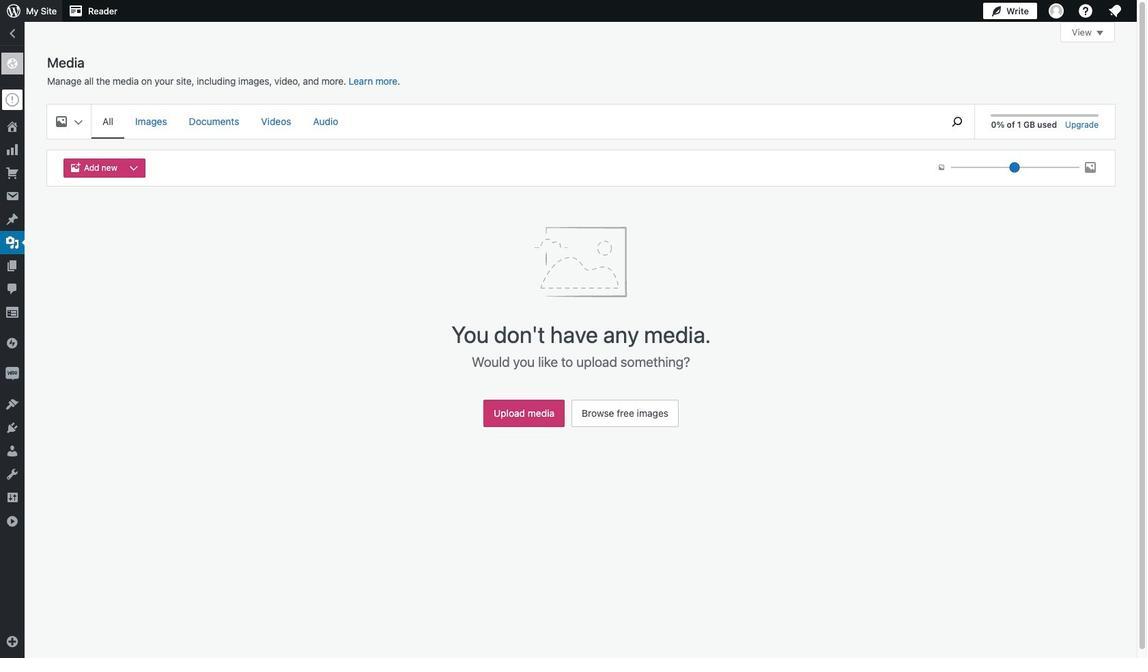 Task type: describe. For each thing, give the bounding box(es) containing it.
manage your notifications image
[[1108, 3, 1124, 19]]

2 img image from the top
[[5, 367, 19, 381]]

closed image
[[1097, 31, 1104, 36]]



Task type: vqa. For each thing, say whether or not it's contained in the screenshot.
PERSON image
no



Task type: locate. For each thing, give the bounding box(es) containing it.
menu
[[92, 105, 934, 139]]

open search image
[[941, 113, 975, 130]]

None range field
[[952, 161, 1080, 174]]

1 img image from the top
[[5, 336, 19, 350]]

main content
[[47, 22, 1116, 434]]

None search field
[[941, 105, 975, 139]]

help image
[[1078, 3, 1095, 19]]

1 vertical spatial img image
[[5, 367, 19, 381]]

img image
[[5, 336, 19, 350], [5, 367, 19, 381]]

my profile image
[[1050, 3, 1065, 18]]

group
[[64, 159, 151, 178]]

0 vertical spatial img image
[[5, 336, 19, 350]]



